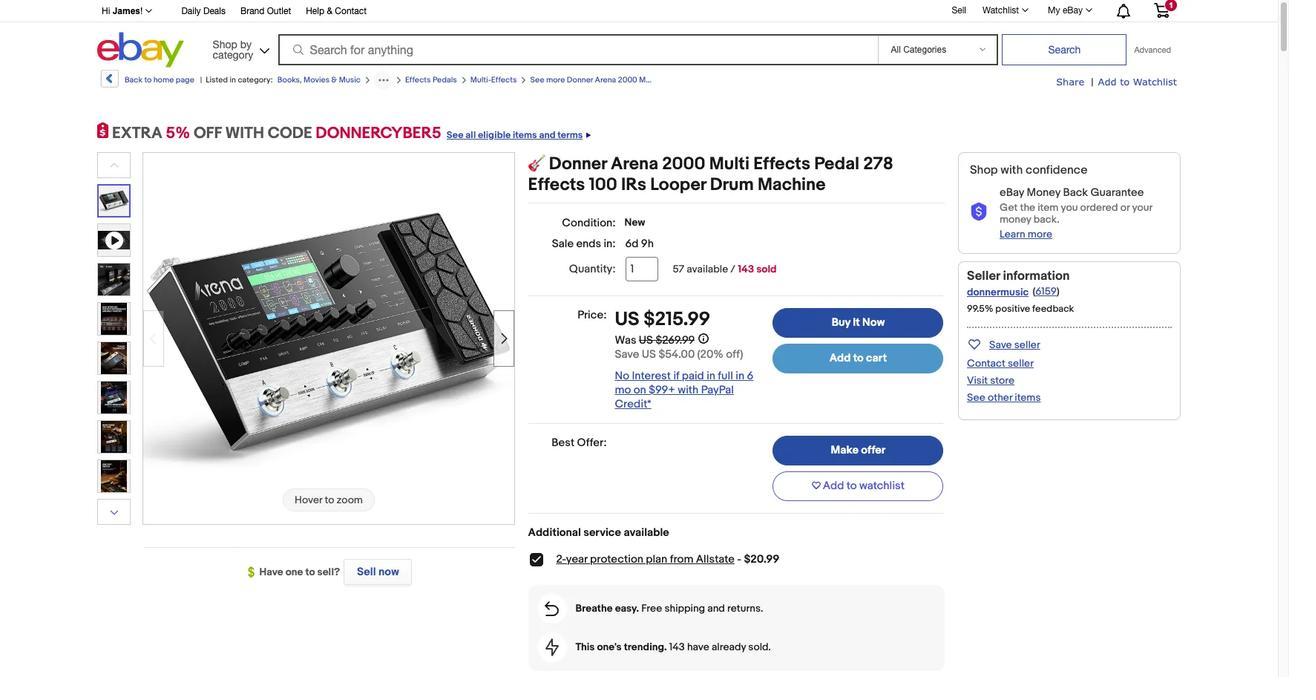 Task type: vqa. For each thing, say whether or not it's contained in the screenshot.
if
yes



Task type: describe. For each thing, give the bounding box(es) containing it.
looper
[[651, 174, 707, 195]]

no
[[615, 369, 630, 383]]

1 multi- from the left
[[471, 75, 491, 85]]

hi
[[102, 6, 110, 16]]

the
[[1020, 201, 1036, 214]]

donner inside 🎸 donner arena 2000 multi effects pedal 278 effects 100 irs looper drum machine
[[549, 154, 607, 174]]

category
[[213, 49, 253, 61]]

donnercyber5
[[316, 124, 442, 143]]

effect
[[660, 75, 682, 85]]

get
[[1000, 201, 1018, 214]]

one's
[[597, 641, 622, 653]]

us for save
[[642, 347, 656, 362]]

see all eligible items and terms
[[447, 129, 583, 141]]

money
[[1027, 186, 1061, 200]]

see other items link
[[967, 391, 1041, 404]]

share button
[[1057, 75, 1085, 89]]

my
[[1048, 5, 1061, 16]]

new
[[625, 216, 645, 229]]

143 for sold
[[738, 263, 754, 275]]

free
[[642, 602, 663, 615]]

page
[[176, 75, 194, 85]]

to for cart
[[854, 351, 864, 365]]

1 vertical spatial &
[[332, 75, 337, 85]]

sold
[[757, 263, 777, 275]]

store
[[991, 374, 1015, 387]]

us $215.99 main content
[[528, 152, 945, 677]]

confidence
[[1026, 163, 1088, 177]]

us $215.99
[[615, 308, 711, 331]]

effects up see all eligible items and terms link
[[491, 75, 517, 85]]

allstate
[[696, 552, 735, 566]]

additional service available
[[528, 526, 670, 540]]

irs
[[621, 174, 647, 195]]

1 horizontal spatial available
[[687, 263, 728, 275]]

help
[[306, 6, 325, 16]]

save us $54.00 (20% off)
[[615, 347, 744, 362]]

now
[[863, 316, 885, 330]]

and for items
[[539, 129, 556, 141]]

$99+
[[649, 383, 676, 397]]

0 horizontal spatial more
[[546, 75, 565, 85]]

!
[[140, 6, 143, 16]]

watchlist
[[860, 479, 905, 493]]

0 vertical spatial 2000
[[618, 75, 638, 85]]

contact inside the account navigation
[[335, 6, 367, 16]]

daily deals
[[181, 6, 226, 16]]

add for add to cart
[[830, 351, 851, 365]]

effects pedals link
[[405, 75, 457, 85]]

0 horizontal spatial items
[[513, 129, 537, 141]]

100
[[589, 174, 618, 195]]

back to home page
[[125, 75, 194, 85]]

guarantee
[[1091, 186, 1145, 200]]

picture 6 of 15 image
[[98, 421, 130, 453]]

back inside ebay money back guarantee get the item you ordered or your money back. learn more
[[1064, 186, 1089, 200]]

57 available / 143 sold
[[673, 263, 777, 275]]

0 vertical spatial donner
[[567, 75, 593, 85]]

returns.
[[728, 602, 764, 615]]

1 horizontal spatial |
[[1092, 76, 1094, 88]]

ends
[[576, 237, 601, 251]]

(20%
[[698, 347, 724, 362]]

ebay inside the account navigation
[[1063, 5, 1083, 16]]

seller for contact
[[1008, 357, 1034, 370]]

us up was
[[615, 308, 640, 331]]

save for save us $54.00 (20% off)
[[615, 347, 640, 362]]

it
[[853, 316, 860, 330]]

have one to sell?
[[260, 566, 340, 578]]

save seller
[[990, 339, 1041, 351]]

books, movies & music
[[277, 75, 361, 85]]

help & contact
[[306, 6, 367, 16]]

shop for shop with confidence
[[970, 163, 998, 177]]

contact inside contact seller visit store see other items
[[967, 357, 1006, 370]]

home
[[153, 75, 174, 85]]

seller information donnermusic ( 6159 ) 99.5% positive feedback
[[967, 269, 1075, 315]]

music
[[339, 75, 361, 85]]

feedback
[[1033, 303, 1075, 315]]

offer:
[[577, 436, 607, 450]]

picture 7 of 15 image
[[98, 460, 130, 492]]

your
[[1133, 201, 1153, 214]]

1
[[1169, 1, 1174, 10]]

sell now
[[357, 565, 399, 579]]

or
[[1121, 201, 1130, 214]]

143 for have
[[670, 641, 685, 653]]

6159
[[1036, 285, 1057, 298]]

contact seller visit store see other items
[[967, 357, 1041, 404]]

0 horizontal spatial |
[[200, 75, 202, 85]]

to inside share | add to watchlist
[[1121, 76, 1130, 88]]

add to cart
[[830, 351, 887, 365]]

listed
[[206, 75, 228, 85]]

was
[[615, 333, 637, 347]]

money
[[1000, 213, 1032, 226]]

sell for sell now
[[357, 565, 376, 579]]

Search for anything text field
[[280, 36, 876, 64]]

code
[[268, 124, 312, 143]]

daily
[[181, 6, 201, 16]]

breathe
[[576, 602, 613, 615]]

57
[[673, 263, 685, 275]]

best offer:
[[552, 436, 607, 450]]

$20.99
[[744, 552, 780, 566]]

books, movies & music link
[[277, 75, 361, 85]]

add inside share | add to watchlist
[[1099, 76, 1117, 88]]

by
[[240, 38, 252, 50]]

0 vertical spatial with
[[1001, 163, 1023, 177]]

paid
[[682, 369, 704, 383]]

no interest if paid in full in 6 mo on $99+ with paypal credit*
[[615, 369, 754, 411]]

breathe easy. free shipping and returns.
[[576, 602, 764, 615]]

with details__icon image for breathe easy.
[[545, 601, 559, 616]]

mo
[[615, 383, 631, 397]]

buy it now
[[832, 316, 885, 330]]

item
[[1038, 201, 1059, 214]]

arena inside 🎸 donner arena 2000 multi effects pedal 278 effects 100 irs looper drum machine
[[611, 154, 659, 174]]

sell link
[[945, 5, 973, 15]]

with inside no interest if paid in full in 6 mo on $99+ with paypal credit*
[[678, 383, 699, 397]]

movies
[[304, 75, 330, 85]]

us for was
[[639, 333, 653, 347]]

daily deals link
[[181, 4, 226, 20]]



Task type: locate. For each thing, give the bounding box(es) containing it.
0 horizontal spatial 2000
[[618, 75, 638, 85]]

on
[[634, 383, 647, 397]]

with details__icon image for this one's trending.
[[545, 638, 559, 656]]

guita...
[[722, 75, 748, 85]]

more down back. on the right of page
[[1028, 228, 1053, 241]]

add down the buy
[[830, 351, 851, 365]]

effects pedals
[[405, 75, 457, 85]]

available left /
[[687, 263, 728, 275]]

0 horizontal spatial save
[[615, 347, 640, 362]]

0 vertical spatial more
[[546, 75, 565, 85]]

1 vertical spatial more
[[1028, 228, 1053, 241]]

and inside us $215.99 main content
[[708, 602, 725, 615]]

sale
[[552, 237, 574, 251]]

1 vertical spatial items
[[1015, 391, 1041, 404]]

0 vertical spatial available
[[687, 263, 728, 275]]

sell left the now
[[357, 565, 376, 579]]

0 horizontal spatial see
[[447, 129, 464, 141]]

sell left 'watchlist' 'link'
[[952, 5, 967, 15]]

items
[[513, 129, 537, 141], [1015, 391, 1041, 404]]

1 horizontal spatial in
[[707, 369, 716, 383]]

0 horizontal spatial available
[[624, 526, 670, 540]]

help & contact link
[[306, 4, 367, 20]]

save up no
[[615, 347, 640, 362]]

shop by category
[[213, 38, 253, 61]]

0 vertical spatial and
[[539, 129, 556, 141]]

0 vertical spatial items
[[513, 129, 537, 141]]

save up contact seller link
[[990, 339, 1012, 351]]

1 horizontal spatial shop
[[970, 163, 998, 177]]

1 vertical spatial with
[[678, 383, 699, 397]]

1 vertical spatial ebay
[[1000, 186, 1025, 200]]

sell for sell
[[952, 5, 967, 15]]

1 horizontal spatial items
[[1015, 391, 1041, 404]]

1 vertical spatial 2000
[[662, 154, 706, 174]]

to for home
[[144, 75, 152, 85]]

2 horizontal spatial in
[[736, 369, 745, 383]]

with details__icon image for ebay money back guarantee
[[970, 203, 988, 221]]

buy
[[832, 316, 851, 330]]

add down make
[[823, 479, 845, 493]]

2000 left effect
[[618, 75, 638, 85]]

see right multi-effects link
[[530, 75, 545, 85]]

0 horizontal spatial watchlist
[[983, 5, 1019, 16]]

learn
[[1000, 228, 1026, 241]]

143 left have
[[670, 641, 685, 653]]

seller up contact seller link
[[1015, 339, 1041, 351]]

credit*
[[615, 397, 652, 411]]

items inside contact seller visit store see other items
[[1015, 391, 1041, 404]]

9h
[[641, 237, 654, 251]]

books,
[[277, 75, 302, 85]]

shop by category banner
[[94, 0, 1181, 71]]

in left full
[[707, 369, 716, 383]]

0 vertical spatial with details__icon image
[[970, 203, 988, 221]]

extra
[[112, 124, 162, 143]]

0 horizontal spatial in
[[230, 75, 236, 85]]

0 vertical spatial add
[[1099, 76, 1117, 88]]

1 horizontal spatial multi-
[[639, 75, 660, 85]]

🎸 donner arena 2000 multi effects pedal 278 effects 100 irs looper drum machine
[[528, 154, 894, 195]]

contact right help
[[335, 6, 367, 16]]

watchlist inside 'link'
[[983, 5, 1019, 16]]

& left music
[[332, 75, 337, 85]]

0 horizontal spatial and
[[539, 129, 556, 141]]

0 vertical spatial arena
[[595, 75, 616, 85]]

save for save seller
[[990, 339, 1012, 351]]

picture 2 of 15 image
[[98, 264, 130, 296]]

plan
[[646, 552, 668, 566]]

interest
[[632, 369, 671, 383]]

sell
[[952, 5, 967, 15], [357, 565, 376, 579]]

1 vertical spatial back
[[1064, 186, 1089, 200]]

add to watchlist
[[823, 479, 905, 493]]

shop for shop by category
[[213, 38, 237, 50]]

2-
[[557, 552, 566, 566]]

save inside us $215.99 main content
[[615, 347, 640, 362]]

2000
[[618, 75, 638, 85], [662, 154, 706, 174]]

2000 left multi
[[662, 154, 706, 174]]

seller inside contact seller visit store see other items
[[1008, 357, 1034, 370]]

brand
[[241, 6, 265, 16]]

save inside button
[[990, 339, 1012, 351]]

multi-effects link
[[471, 75, 517, 85]]

ebay money back guarantee get the item you ordered or your money back. learn more
[[1000, 186, 1153, 241]]

effects left 100
[[528, 174, 585, 195]]

99.5%
[[967, 303, 994, 315]]

full
[[718, 369, 734, 383]]

1 horizontal spatial contact
[[967, 357, 1006, 370]]

to inside "link"
[[144, 75, 152, 85]]

None submit
[[1003, 34, 1127, 65]]

1 horizontal spatial more
[[1028, 228, 1053, 241]]

see left all
[[447, 129, 464, 141]]

in
[[230, 75, 236, 85], [707, 369, 716, 383], [736, 369, 745, 383]]

advanced
[[1135, 45, 1172, 54]]

price:
[[578, 308, 607, 322]]

video 1 of 1 image
[[98, 224, 130, 256]]

see down visit
[[967, 391, 986, 404]]

278
[[864, 154, 894, 174]]

arena down search for anything text box
[[595, 75, 616, 85]]

items right eligible
[[513, 129, 537, 141]]

from
[[670, 552, 694, 566]]

0 vertical spatial watchlist
[[983, 5, 1019, 16]]

see inside see all eligible items and terms link
[[447, 129, 464, 141]]

share | add to watchlist
[[1057, 76, 1178, 88]]

1 horizontal spatial save
[[990, 339, 1012, 351]]

0 horizontal spatial shop
[[213, 38, 237, 50]]

add for add to watchlist
[[823, 479, 845, 493]]

/
[[731, 263, 736, 275]]

advanced link
[[1127, 35, 1179, 65]]

seller
[[967, 269, 1001, 284]]

more down search for anything text box
[[546, 75, 565, 85]]

donner down search for anything text box
[[567, 75, 593, 85]]

see for see more donner arena 2000 multi-effect processor guita...
[[530, 75, 545, 85]]

multi
[[710, 154, 750, 174]]

2000 inside 🎸 donner arena 2000 multi effects pedal 278 effects 100 irs looper drum machine
[[662, 154, 706, 174]]

0 horizontal spatial 143
[[670, 641, 685, 653]]

ordered
[[1081, 201, 1119, 214]]

eligible
[[478, 129, 511, 141]]

available
[[687, 263, 728, 275], [624, 526, 670, 540]]

arena up new
[[611, 154, 659, 174]]

0 vertical spatial contact
[[335, 6, 367, 16]]

dollar sign image
[[248, 567, 260, 579]]

account navigation
[[94, 0, 1181, 22]]

us right was
[[639, 333, 653, 347]]

picture 4 of 15 image
[[98, 342, 130, 374]]

contact seller link
[[967, 357, 1034, 370]]

with details__icon image left breathe
[[545, 601, 559, 616]]

items right other
[[1015, 391, 1041, 404]]

| listed in category:
[[200, 75, 273, 85]]

add to cart link
[[773, 344, 944, 373]]

6
[[747, 369, 754, 383]]

my ebay link
[[1040, 1, 1100, 19]]

0 horizontal spatial contact
[[335, 6, 367, 16]]

to inside button
[[847, 479, 857, 493]]

Quantity: text field
[[626, 257, 658, 281]]

watchlist down advanced
[[1134, 76, 1178, 88]]

0 vertical spatial back
[[125, 75, 143, 85]]

back inside "link"
[[125, 75, 143, 85]]

year
[[566, 552, 588, 566]]

make offer
[[831, 443, 886, 457]]

143 right /
[[738, 263, 754, 275]]

picture 5 of 15 image
[[98, 382, 130, 414]]

seller
[[1015, 339, 1041, 351], [1008, 357, 1034, 370]]

save seller button
[[967, 336, 1041, 353]]

0 vertical spatial 143
[[738, 263, 754, 275]]

0 vertical spatial &
[[327, 6, 333, 16]]

🎸 donner arena 2000 multi effects pedal 278 effects 100 irs looper drum machine - picture 1 of 15 image
[[143, 151, 515, 522]]

us up interest
[[642, 347, 656, 362]]

1 vertical spatial see
[[447, 129, 464, 141]]

learn more link
[[1000, 228, 1053, 241]]

in right listed on the left top of the page
[[230, 75, 236, 85]]

in left 6
[[736, 369, 745, 383]]

outlet
[[267, 6, 291, 16]]

5%
[[166, 124, 190, 143]]

shop with confidence
[[970, 163, 1088, 177]]

with up the get
[[1001, 163, 1023, 177]]

sell?
[[317, 566, 340, 578]]

1 horizontal spatial sell
[[952, 5, 967, 15]]

0 vertical spatial ebay
[[1063, 5, 1083, 16]]

1 horizontal spatial with
[[1001, 163, 1023, 177]]

watchlist right 'sell' link
[[983, 5, 1019, 16]]

condition:
[[562, 216, 616, 230]]

you
[[1061, 201, 1078, 214]]

effects right multi
[[754, 154, 811, 174]]

to down advanced link in the top of the page
[[1121, 76, 1130, 88]]

ebay inside ebay money back guarantee get the item you ordered or your money back. learn more
[[1000, 186, 1025, 200]]

with details__icon image left the get
[[970, 203, 988, 221]]

save
[[990, 339, 1012, 351], [615, 347, 640, 362]]

1 horizontal spatial back
[[1064, 186, 1089, 200]]

easy.
[[615, 602, 639, 615]]

brand outlet link
[[241, 4, 291, 20]]

2 horizontal spatial see
[[967, 391, 986, 404]]

1 vertical spatial donner
[[549, 154, 607, 174]]

| right 'share' button
[[1092, 76, 1094, 88]]

0 horizontal spatial sell
[[357, 565, 376, 579]]

1 vertical spatial sell
[[357, 565, 376, 579]]

ebay right my
[[1063, 5, 1083, 16]]

to left watchlist
[[847, 479, 857, 493]]

back left home
[[125, 75, 143, 85]]

effects left pedals
[[405, 75, 431, 85]]

available up plan
[[624, 526, 670, 540]]

2 vertical spatial see
[[967, 391, 986, 404]]

to right one
[[306, 566, 315, 578]]

1 vertical spatial watchlist
[[1134, 76, 1178, 88]]

and left "terms"
[[539, 129, 556, 141]]

this
[[576, 641, 595, 653]]

1 horizontal spatial watchlist
[[1134, 76, 1178, 88]]

watchlist
[[983, 5, 1019, 16], [1134, 76, 1178, 88]]

0 vertical spatial seller
[[1015, 339, 1041, 351]]

watchlist inside share | add to watchlist
[[1134, 76, 1178, 88]]

visit
[[967, 374, 988, 387]]

1 vertical spatial with details__icon image
[[545, 601, 559, 616]]

more inside ebay money back guarantee get the item you ordered or your money back. learn more
[[1028, 228, 1053, 241]]

with
[[1001, 163, 1023, 177], [678, 383, 699, 397]]

to left home
[[144, 75, 152, 85]]

us
[[615, 308, 640, 331], [639, 333, 653, 347], [642, 347, 656, 362]]

see all eligible items and terms link
[[442, 124, 591, 143]]

1 link
[[1146, 0, 1179, 21]]

2-year protection plan from allstate - $20.99
[[557, 552, 780, 566]]

this one's trending. 143 have already sold.
[[576, 641, 771, 653]]

sell now link
[[340, 559, 412, 585]]

multi-effects
[[471, 75, 517, 85]]

0 vertical spatial shop
[[213, 38, 237, 50]]

2 multi- from the left
[[639, 75, 660, 85]]

already
[[712, 641, 746, 653]]

drum
[[710, 174, 754, 195]]

1 vertical spatial shop
[[970, 163, 998, 177]]

and for shipping
[[708, 602, 725, 615]]

offer
[[861, 443, 886, 457]]

with details__icon image left this
[[545, 638, 559, 656]]

1 vertical spatial arena
[[611, 154, 659, 174]]

have
[[260, 566, 283, 578]]

see inside contact seller visit store see other items
[[967, 391, 986, 404]]

add to watchlist button
[[773, 471, 944, 501]]

arena
[[595, 75, 616, 85], [611, 154, 659, 174]]

with details__icon image
[[970, 203, 988, 221], [545, 601, 559, 616], [545, 638, 559, 656]]

1 horizontal spatial 2000
[[662, 154, 706, 174]]

1 vertical spatial available
[[624, 526, 670, 540]]

1 vertical spatial add
[[830, 351, 851, 365]]

off)
[[726, 347, 744, 362]]

with right $99+
[[678, 383, 699, 397]]

ebay
[[1063, 5, 1083, 16], [1000, 186, 1025, 200]]

add right the share
[[1099, 76, 1117, 88]]

add inside button
[[823, 479, 845, 493]]

| left listed on the left top of the page
[[200, 75, 202, 85]]

1 horizontal spatial and
[[708, 602, 725, 615]]

1 vertical spatial seller
[[1008, 357, 1034, 370]]

and left returns.
[[708, 602, 725, 615]]

none submit inside the shop by category banner
[[1003, 34, 1127, 65]]

donnermusic link
[[967, 286, 1029, 298]]

donner down "terms"
[[549, 154, 607, 174]]

0 horizontal spatial with
[[678, 383, 699, 397]]

now
[[379, 565, 399, 579]]

see more donner arena 2000 multi-effect processor guita... link
[[530, 75, 748, 85]]

multi- down the shop by category banner
[[639, 75, 660, 85]]

& right help
[[327, 6, 333, 16]]

2 vertical spatial add
[[823, 479, 845, 493]]

1 vertical spatial 143
[[670, 641, 685, 653]]

seller down save seller at the right
[[1008, 357, 1034, 370]]

1 vertical spatial and
[[708, 602, 725, 615]]

to for watchlist
[[847, 479, 857, 493]]

1 horizontal spatial 143
[[738, 263, 754, 275]]

ebay up the get
[[1000, 186, 1025, 200]]

sold.
[[749, 641, 771, 653]]

0 horizontal spatial multi-
[[471, 75, 491, 85]]

0 horizontal spatial ebay
[[1000, 186, 1025, 200]]

information
[[1003, 269, 1070, 284]]

0 horizontal spatial back
[[125, 75, 143, 85]]

sell inside the account navigation
[[952, 5, 967, 15]]

seller inside button
[[1015, 339, 1041, 351]]

sale ends in:
[[552, 237, 616, 251]]

(
[[1033, 285, 1036, 298]]

see for see all eligible items and terms
[[447, 129, 464, 141]]

2 vertical spatial with details__icon image
[[545, 638, 559, 656]]

back up you
[[1064, 186, 1089, 200]]

0 vertical spatial see
[[530, 75, 545, 85]]

1 vertical spatial contact
[[967, 357, 1006, 370]]

1 horizontal spatial ebay
[[1063, 5, 1083, 16]]

picture 3 of 15 image
[[98, 303, 130, 335]]

to left cart
[[854, 351, 864, 365]]

seller for save
[[1015, 339, 1041, 351]]

& inside the account navigation
[[327, 6, 333, 16]]

cart
[[866, 351, 887, 365]]

contact up visit store link
[[967, 357, 1006, 370]]

0 vertical spatial sell
[[952, 5, 967, 15]]

multi- right pedals
[[471, 75, 491, 85]]

picture 1 of 15 image
[[99, 186, 129, 216]]

6d 9h
[[626, 237, 654, 251]]

1 horizontal spatial see
[[530, 75, 545, 85]]

shop inside shop by category
[[213, 38, 237, 50]]



